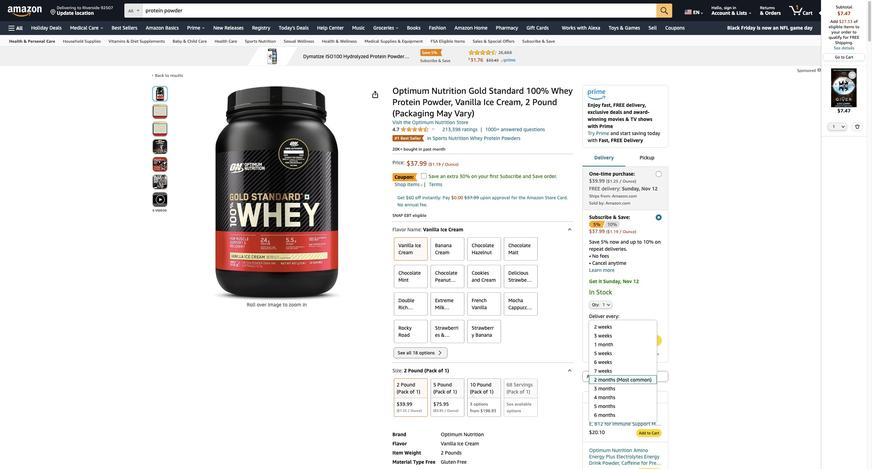 Task type: describe. For each thing, give the bounding box(es) containing it.
vanilla inside the selected flavor name is vanilla ice cream. tap to collapse. element
[[424, 226, 440, 232]]

best sellers link
[[107, 23, 142, 33]]

m…
[[652, 421, 661, 427]]

0 horizontal spatial nov
[[623, 278, 633, 284]]

whey inside optimum nutrition gold standard 100% whey protein powder, vanilla ice cream, 2 pound (packaging may vary) visit the optimum nutrition store
[[552, 86, 573, 96]]

care inside the health & personal care link
[[46, 38, 55, 44]]

0 vertical spatial 5
[[595, 350, 598, 356]]

1 vertical spatial $37.99
[[465, 195, 479, 200]]

1) for 10 pound (pack of 1)
[[490, 389, 494, 395]]

3 options from $198.93
[[470, 401, 497, 413]]

snap ebt eligible
[[393, 213, 427, 218]]

your inside save an extra 30% on your first subscribe and save order. shop items
[[479, 173, 489, 179]]

Rocky Road submit
[[395, 320, 428, 343]]

hello, sign in
[[712, 5, 737, 10]]

1 up game
[[796, 4, 800, 11]]

cream inside strawberri es & cream
[[436, 339, 450, 345]]

0 horizontal spatial sunday,
[[604, 278, 622, 284]]

is
[[758, 25, 761, 31]]

$1.25
[[608, 179, 619, 184]]

amazon for amazon home
[[455, 25, 473, 31]]

subscribe for subscribe & save:
[[590, 214, 612, 220]]

size: 2 pound (pack of 1)
[[393, 367, 449, 373]]

0 vertical spatial amazon.com
[[613, 193, 637, 199]]

strawberri es & cream
[[436, 325, 459, 345]]

the inside optimum nutrition gold standard 100% whey protein powder, vanilla ice cream, 2 pound (packaging may vary) visit the optimum nutrition store
[[404, 119, 411, 125]]

& inside strawberri es & cream
[[442, 332, 445, 338]]

fees
[[600, 253, 610, 259]]

help center link
[[313, 23, 348, 33]]

$60
[[406, 195, 414, 200]]

2 wellness from the left
[[340, 38, 357, 44]]

free inside enjoy fast, free delivery, exclusive deals and award- winning movies & tv shows with prime try prime
[[614, 102, 625, 108]]

cappuccin
[[509, 304, 532, 310]]

help center
[[317, 25, 344, 31]]

item
[[393, 450, 404, 456]]

1 vertical spatial amazon.com
[[606, 200, 631, 206]]

d,
[[653, 414, 658, 420]]

& for health & personal care
[[24, 38, 27, 44]]

rocky road
[[399, 325, 412, 338]]

selected size is 2 pound (pack of 1). tap to collapse. element
[[393, 363, 574, 377]]

powders
[[502, 135, 521, 141]]

zinc
[[614, 414, 623, 420]]

0 vertical spatial vanilla ice cream
[[399, 242, 421, 255]]

store inside upon approval for the amazon store card. no annual fee.
[[545, 195, 557, 200]]

of inside the selected size is 2 pound (pack of 1). tap to collapse. 'element'
[[439, 367, 444, 373]]

sunday, inside one-time purchase: $39.99 ( $1.25 / ounce) free delivery: sunday, nov 12 ships from: amazon.com sold by: amazon.com
[[623, 186, 641, 192]]

pound for 5 pound (pack of 1)
[[438, 382, 452, 388]]

now
[[629, 337, 639, 343]]

| for | 1000+ answered questions
[[481, 126, 483, 132]]

& for account & lists
[[732, 10, 736, 16]]

and inside and start saving today with
[[611, 130, 620, 136]]

/ inside the price: $37.99 ($1.19 /  ounce)
[[442, 162, 444, 167]]

pound inside optimum nutrition gold standard 100% whey protein powder, vanilla ice cream, 2 pound (packaging may vary) visit the optimum nutrition store
[[533, 97, 558, 107]]

vitamins & diet supplements link
[[105, 35, 169, 46]]

ice up banana cream
[[441, 226, 448, 232]]

popover image
[[433, 128, 435, 130]]

from inside 3 options from $198.93
[[470, 408, 480, 413]]

3 inside 3 options from $198.93
[[470, 401, 473, 407]]

upon approval for the amazon store card. no annual fee.
[[398, 195, 568, 207]]

$198.93
[[481, 408, 497, 413]]

1 • from the top
[[590, 253, 592, 259]]

offers
[[503, 38, 515, 44]]

delivery link
[[583, 149, 626, 167]]

Chocolate Peanut Butter submit
[[431, 265, 464, 288]]

#1
[[395, 135, 400, 141]]

Strawberri es & Cream submit
[[431, 320, 464, 343]]

5 months link
[[590, 402, 657, 410]]

1 right qty:
[[603, 302, 605, 307]]

free inside one-time purchase: $39.99 ( $1.25 / ounce) free delivery: sunday, nov 12 ships from: amazon.com sold by: amazon.com
[[590, 186, 601, 192]]

banana inside strawberr y banana
[[476, 332, 493, 338]]

vanilla up 2 pounds
[[441, 441, 456, 446]]

see for see details
[[835, 45, 841, 50]]

amino
[[634, 447, 649, 453]]

cream up chocolate mint
[[399, 249, 413, 255]]

1 vertical spatial 12
[[634, 278, 640, 284]]

2 inside the 2 pound (pack of 1)
[[397, 382, 400, 388]]

terms button
[[427, 181, 445, 187]]

2 vertical spatial 6
[[595, 412, 598, 418]]

powder, inside the optimum nutrition amino energy plus electrolytes energy drink powder, caffeine for pre…
[[603, 460, 621, 466]]

amazon basics link
[[142, 23, 183, 33]]

nutrition for optimum nutrition
[[464, 431, 484, 437]]

2 ships from the top
[[590, 351, 600, 357]]

items inside of eligible items to your order to qualify for free shipping.
[[845, 24, 855, 29]]

care inside health care link
[[229, 38, 237, 44]]

dropdown image
[[842, 125, 846, 128]]

add for add to list
[[587, 373, 596, 379]]

prime inside 'navigation' navigation
[[187, 25, 200, 31]]

Add to List radio
[[583, 371, 669, 382]]

1 horizontal spatial from
[[601, 351, 611, 357]]

today's
[[279, 25, 296, 31]]

1 inside 2 weeks 3 weeks 1 month 5 weeks 6 weeks 7 weeks 2 months (most common) 3 months 4 months 5 months 6 months
[[595, 341, 598, 347]]

of inside of eligible items to your order to qualify for free shipping.
[[855, 19, 859, 24]]

medical care link
[[66, 23, 107, 33]]

Vanilla Ice Cream submit
[[395, 238, 428, 260]]

ounce) for $39.99
[[411, 408, 422, 413]]

groceries link
[[369, 23, 403, 33]]

amazon image
[[8, 6, 42, 17]]

0 horizontal spatial month
[[433, 146, 446, 152]]

add to cart
[[640, 431, 660, 435]]

& for health & wellness
[[336, 38, 339, 44]]

coupons
[[666, 25, 685, 31]]

protein inside optimum nutrition gold standard 100% whey protein powder, vanilla ice cream, 2 pound (packaging may vary) visit the optimum nutrition store
[[393, 97, 421, 107]]

2 vertical spatial amazon.com
[[635, 351, 660, 357]]

for inside optimum nutrition opti-men, vitamin c, zinc and vitamin d, e, b12 for immune support m…
[[605, 421, 612, 427]]

supplies for medical
[[381, 38, 397, 44]]

fashion
[[429, 25, 447, 31]]

b12
[[595, 421, 604, 427]]

to inside save 5% now and up to 10% on repeat deliveries. • no fees • cancel anytime learn more
[[638, 239, 643, 245]]

get for get $60 off instantly: pay $0.00 $37.99
[[398, 195, 405, 200]]

1 vertical spatial 3
[[595, 385, 598, 391]]

See all 18 options submit
[[394, 348, 448, 358]]

see for see all 18 options
[[398, 350, 406, 355]]

eligible
[[440, 38, 454, 44]]

to inside radio
[[597, 373, 601, 379]]

vanilla down french at right bottom
[[472, 304, 487, 310]]

vanilla inside optimum nutrition gold standard 100% whey protein powder, vanilla ice cream, 2 pound (packaging may vary) visit the optimum nutrition store
[[456, 97, 482, 107]]

amazon inside upon approval for the amazon store card. no annual fee.
[[527, 195, 544, 200]]

immune
[[613, 421, 632, 427]]

ounce) inside the price: $37.99 ($1.19 /  ounce)
[[445, 162, 459, 167]]

mocha
[[509, 297, 524, 303]]

0 vertical spatial 3
[[595, 333, 598, 339]]

5% inside save 5% now and up to 10% on repeat deliveries. • no fees • cancel anytime learn more
[[601, 239, 609, 245]]

deals for today's deals
[[297, 25, 309, 31]]

0 vertical spatial 6
[[153, 208, 155, 212]]

checkbox image
[[422, 173, 427, 179]]

subtotal
[[837, 4, 853, 10]]

$75.95
[[434, 401, 449, 407]]

& for subscribe & save
[[542, 38, 546, 44]]

medical for medical care
[[70, 25, 87, 31]]

cart for add to cart
[[652, 431, 660, 435]]

12 inside one-time purchase: $39.99 ( $1.25 / ounce) free delivery: sunday, nov 12 ships from: amazon.com sold by: amazon.com
[[653, 186, 658, 192]]

diet
[[131, 38, 139, 44]]

| 1000+ answered questions
[[481, 126, 546, 132]]

2 vertical spatial 5
[[595, 403, 598, 409]]

malt
[[509, 249, 519, 255]]

5 inside 5 pound (pack of 1)
[[434, 382, 437, 388]]

supplies for household
[[85, 38, 101, 44]]

music
[[353, 25, 365, 31]]

optimum up the 4.7 "button"
[[413, 119, 434, 125]]

/ inside one-time purchase: $39.99 ( $1.25 / ounce) free delivery: sunday, nov 12 ships from: amazon.com sold by: amazon.com
[[620, 179, 622, 184]]

1) inside 'element'
[[445, 367, 449, 373]]

sports inside 'navigation' navigation
[[245, 38, 258, 44]]

options inside 3 options from $198.93
[[474, 401, 488, 407]]

cream inside banana cream
[[436, 249, 450, 255]]

0 horizontal spatial delivery
[[595, 155, 614, 161]]

on inside save 5% now and up to 10% on repeat deliveries. • no fees • cancel anytime learn more
[[656, 239, 661, 245]]

optimum up 2 pounds
[[441, 431, 463, 437]]

saving
[[633, 130, 647, 136]]

add for add $27.53
[[831, 19, 839, 24]]

& for vitamins & diet supplements
[[127, 38, 130, 44]]

0 vertical spatial options
[[420, 350, 435, 355]]

30%
[[460, 173, 470, 179]]

$7.47 inside "subtotal $7.47"
[[838, 10, 851, 16]]

Strawberr y Banana submit
[[468, 320, 501, 343]]

1 vertical spatial 6
[[595, 359, 598, 365]]

pickup
[[640, 155, 655, 161]]

2 free from the left
[[458, 459, 467, 465]]

nov inside one-time purchase: $39.99 ( $1.25 / ounce) free delivery: sunday, nov 12 ships from: amazon.com sold by: amazon.com
[[642, 186, 651, 192]]

0 vertical spatial common)
[[628, 322, 648, 328]]

best inside 'navigation' navigation
[[112, 25, 121, 31]]

vanilla inside vanilla ice cream
[[399, 242, 414, 248]]

add to list link
[[583, 371, 669, 382]]

| for | terms
[[425, 181, 426, 187]]

& left the equipment
[[398, 38, 401, 44]]

chocolate down rich
[[399, 311, 421, 317]]

with inside enjoy fast, free delivery, exclusive deals and award- winning movies & tv shows with prime try prime
[[588, 123, 599, 129]]

subscribe inside save an extra 30% on your first subscribe and save order. shop items
[[500, 173, 522, 179]]

All search field
[[125, 4, 673, 18]]

and inside enjoy fast, free delivery, exclusive deals and award- winning movies & tv shows with prime try prime
[[624, 109, 633, 115]]

18
[[413, 350, 418, 355]]

works
[[562, 25, 576, 31]]

now inside 'navigation' navigation
[[763, 25, 772, 31]]

of for 5 pound (pack of 1)
[[447, 389, 452, 395]]

flavor for flavor name: vanilla ice cream
[[393, 226, 407, 232]]

0 vertical spatial delivery
[[624, 137, 644, 143]]

get for get it sunday, nov 12
[[590, 278, 598, 284]]

0 horizontal spatial $37.99
[[407, 159, 427, 167]]

save 5% now and up to 10% on repeat deliveries. • no fees • cancel anytime learn more
[[590, 239, 661, 273]]

& inside enjoy fast, free delivery, exclusive deals and award- winning movies & tv shows with prime try prime
[[626, 116, 630, 122]]

1 vertical spatial prime
[[600, 123, 614, 129]]

in right zoom at the left of page
[[303, 302, 307, 308]]

Delicious Strawberr y submit
[[505, 265, 538, 288]]

try prime link
[[588, 130, 610, 136]]

1 horizontal spatial sports
[[433, 135, 448, 141]]

in stock
[[590, 288, 613, 296]]

nutrition for optimum nutrition gold standard 100% whey protein powder, vanilla ice cream, 2 pound (packaging may vary) visit the optimum nutrition store
[[432, 86, 467, 96]]

try
[[588, 130, 595, 136]]

1 energy from the left
[[590, 454, 605, 460]]

Banana Cream submit
[[431, 238, 464, 260]]

bought
[[404, 146, 418, 152]]

2 months (most common) option
[[589, 375, 657, 384]]

works with alexa link
[[558, 23, 605, 33]]

delete image
[[856, 124, 861, 129]]

cream up banana cream submit
[[449, 226, 464, 232]]

cream down the optimum nutrition on the bottom of the page
[[465, 441, 480, 446]]

household
[[63, 38, 84, 44]]

and left 'sold'
[[612, 351, 619, 357]]

en
[[694, 9, 700, 15]]

help
[[317, 25, 328, 31]]

2 vertical spatial $37.99
[[590, 228, 605, 234]]

options inside see available options
[[507, 408, 522, 413]]

material type free
[[393, 459, 436, 465]]

1 vertical spatial best
[[401, 135, 409, 141]]

$20.10
[[590, 429, 605, 435]]

0 horizontal spatial strawberr
[[472, 325, 494, 331]]

no inside save 5% now and up to 10% on repeat deliveries. • no fees • cancel anytime learn more
[[593, 253, 599, 259]]

& for toys & games
[[621, 25, 624, 31]]

health for health care
[[215, 38, 228, 44]]

gift cards
[[527, 25, 549, 31]]

chocolate for hazelnut
[[472, 242, 495, 248]]

orders
[[766, 10, 782, 16]]

$27.53
[[840, 19, 853, 24]]

and inside cookies and cream
[[472, 277, 481, 283]]

holiday
[[31, 25, 48, 31]]

coupon:
[[395, 174, 414, 180]]

ounce) for $75.95
[[448, 408, 459, 413]]

($1.25
[[397, 408, 407, 413]]

1 horizontal spatial protein
[[484, 135, 501, 141]]

delivering
[[57, 5, 76, 10]]

/ for $37.99
[[620, 229, 622, 234]]

optimum for energy
[[590, 447, 611, 453]]

an for save an extra 30% on your first subscribe and save order. shop items
[[441, 173, 446, 179]]

hello,
[[712, 5, 724, 10]]

vitamins & diet supplements
[[109, 38, 165, 44]]

‹ back to results
[[152, 72, 183, 78]]

tv
[[631, 116, 637, 122]]

save up | terms
[[429, 173, 439, 179]]

(pack for 68 servings (pack of 1)
[[507, 389, 519, 395]]

1 vertical spatial dropdown image
[[650, 324, 654, 327]]

cart for go to cart
[[847, 55, 854, 59]]

0 vertical spatial strawberr
[[509, 277, 531, 283]]

of for 68 servings (pack of 1)
[[520, 389, 525, 395]]

now inside save 5% now and up to 10% on repeat deliveries. • no fees • cancel anytime learn more
[[610, 239, 620, 245]]

213,398
[[443, 126, 461, 132]]

the inside upon approval for the amazon store card. no annual fee.
[[519, 195, 526, 200]]

care inside baby & child care link
[[199, 38, 207, 44]]

milk
[[436, 304, 445, 310]]

7 weeks link
[[590, 366, 657, 375]]

radio active image
[[656, 215, 662, 221]]

1 vertical spatial vanilla ice cream
[[441, 441, 480, 446]]

by
[[629, 351, 634, 357]]

nutrition for sports nutrition
[[259, 38, 276, 44]]

to inside 'delivering to riverside 92507 update location'
[[77, 5, 81, 10]]

your inside of eligible items to your order to qualify for free shipping.
[[832, 29, 841, 35]]

games
[[626, 25, 641, 31]]

6 videos
[[153, 208, 167, 212]]

seller
[[410, 135, 421, 141]]

& for sales & special offers
[[484, 38, 487, 44]]

0 horizontal spatial 10%
[[608, 222, 618, 227]]

optimum for zinc
[[590, 408, 611, 414]]

in left past
[[419, 146, 423, 152]]

works with alexa
[[562, 25, 601, 31]]

1 left dropdown image
[[834, 124, 836, 129]]

nutrition down may
[[435, 119, 456, 125]]

fast,
[[602, 102, 613, 108]]

upon
[[481, 195, 491, 200]]

an inside black friday is now an nfl game day link
[[774, 25, 779, 31]]

chocolate down milk
[[436, 311, 458, 317]]

1) for 68 servings (pack of 1)
[[526, 389, 531, 395]]

month inside 2 weeks 3 weeks 1 month 5 weeks 6 weeks 7 weeks 2 months (most common) 3 months 4 months 5 months 6 months
[[599, 341, 614, 347]]

en link
[[681, 2, 707, 19]]

eligible inside of eligible items to your order to qualify for free shipping.
[[830, 24, 844, 29]]

6 weeks link
[[590, 358, 657, 366]]

2 inside optimum nutrition gold standard 100% whey protein powder, vanilla ice cream, 2 pound (packaging may vary) visit the optimum nutrition store
[[526, 97, 531, 107]]

music link
[[348, 23, 369, 33]]

health for health & personal care
[[9, 38, 23, 44]]

2 vitamin from the left
[[634, 414, 652, 420]]

2 vertical spatial prime
[[597, 130, 610, 136]]

ice inside optimum nutrition gold standard 100% whey protein powder, vanilla ice cream, 2 pound (packaging may vary) visit the optimum nutrition store
[[484, 97, 495, 107]]

household supplies
[[63, 38, 101, 44]]

& for subscribe & save:
[[614, 214, 617, 220]]

free down start
[[612, 137, 623, 143]]

visit the optimum nutrition store link
[[393, 119, 469, 125]]

0 horizontal spatial 5%
[[594, 222, 601, 227]]

winning
[[588, 116, 607, 122]]

with inside and start saving today with
[[588, 137, 598, 143]]

fast, free delivery
[[599, 137, 644, 143]]

all inside button
[[16, 25, 23, 31]]

0 horizontal spatial eligible
[[413, 213, 427, 218]]

from:
[[601, 193, 612, 199]]

($1.19 inside the price: $37.99 ($1.19 /  ounce)
[[429, 162, 441, 167]]



Task type: locate. For each thing, give the bounding box(es) containing it.
& left save:
[[614, 214, 617, 220]]

0 vertical spatial ships
[[590, 193, 600, 199]]

mocha cappuccin o
[[509, 297, 532, 317]]

deals up sexual wellness link
[[297, 25, 309, 31]]

1 wellness from the left
[[298, 38, 314, 44]]

vary)
[[455, 108, 475, 118]]

0 vertical spatial with
[[578, 25, 587, 31]]

0 horizontal spatial items
[[408, 181, 420, 187]]

weeks left 'sold'
[[599, 350, 613, 356]]

and down cookies
[[472, 277, 481, 283]]

sponsored link
[[798, 67, 823, 74]]

y inside strawberr y banana
[[472, 332, 475, 338]]

1) inside the 10 pound (pack of 1)
[[490, 389, 494, 395]]

in inside 'navigation' navigation
[[734, 5, 737, 10]]

get left it
[[590, 278, 598, 284]]

& left lists
[[732, 10, 736, 16]]

whey right 100%
[[552, 86, 573, 96]]

1 weeks from the top
[[599, 324, 613, 330]]

es
[[436, 332, 440, 338]]

pound for 2 pound (pack of 1)
[[401, 382, 416, 388]]

2 vertical spatial cart
[[652, 431, 660, 435]]

ounce) down $75.95
[[448, 408, 459, 413]]

prime up fast,
[[597, 130, 610, 136]]

$37.99
[[407, 159, 427, 167], [465, 195, 479, 200], [590, 228, 605, 234]]

1 horizontal spatial now
[[763, 25, 772, 31]]

/ for $75.95
[[445, 408, 447, 413]]

optimum nutrition gold standard 100% whey protein powder, vanilla ice cream, 2 pound (packaging may vary) image
[[214, 85, 340, 301]]

/ for $39.99
[[408, 408, 410, 413]]

drink
[[590, 460, 602, 466]]

(pack up $39.99 ($1.25 /  ounce)
[[397, 389, 409, 395]]

$37.99 left upon
[[465, 195, 479, 200]]

cream down 'es'
[[436, 339, 450, 345]]

1 vertical spatial subscribe
[[500, 173, 522, 179]]

dropdown image
[[607, 303, 611, 306], [650, 324, 654, 327]]

2 flavor from the top
[[393, 441, 407, 446]]

an left nfl
[[774, 25, 779, 31]]

$7.47
[[838, 10, 851, 16], [838, 107, 851, 113]]

1 horizontal spatial on
[[656, 239, 661, 245]]

cards
[[537, 25, 549, 31]]

radio inactive image
[[656, 171, 662, 177]]

month right past
[[433, 146, 446, 152]]

cream inside cookies and cream
[[482, 277, 496, 283]]

0 horizontal spatial ($1.19
[[429, 162, 441, 167]]

for inside upon approval for the amazon store card. no annual fee.
[[512, 195, 518, 200]]

1 horizontal spatial subscribe
[[523, 38, 541, 44]]

add inside radio
[[587, 373, 596, 379]]

pound
[[533, 97, 558, 107], [409, 367, 423, 373], [401, 382, 416, 388], [438, 382, 452, 388], [478, 382, 492, 388]]

deals for holiday deals
[[50, 25, 62, 31]]

with inside 'navigation' navigation
[[578, 25, 587, 31]]

0 vertical spatial from
[[601, 351, 611, 357]]

in
[[590, 288, 595, 296]]

ounce) up extra on the top right of the page
[[445, 162, 459, 167]]

free inside of eligible items to your order to qualify for free shipping.
[[851, 35, 860, 40]]

supplies
[[85, 38, 101, 44], [381, 38, 397, 44]]

1) inside 5 pound (pack of 1)
[[453, 389, 457, 395]]

1) for 5 pound (pack of 1)
[[453, 389, 457, 395]]

no down repeat
[[593, 253, 599, 259]]

save:
[[619, 214, 631, 220]]

by:
[[599, 200, 605, 206]]

sellers
[[123, 25, 137, 31]]

common) up accessory:
[[631, 377, 652, 383]]

0 vertical spatial subscribe
[[523, 38, 541, 44]]

tab list
[[583, 149, 669, 167]]

1 vertical spatial whey
[[470, 135, 483, 141]]

(pack for 2 pound (pack of 1)
[[397, 389, 409, 395]]

best right #1
[[401, 135, 409, 141]]

add for add an accessory:
[[605, 394, 615, 400]]

no inside upon approval for the amazon store card. no annual fee.
[[398, 202, 404, 207]]

pound down 18
[[409, 367, 423, 373]]

double
[[399, 297, 415, 303]]

optimum up the plus
[[590, 447, 611, 453]]

& left personal
[[24, 38, 27, 44]]

0 horizontal spatial supplies
[[85, 38, 101, 44]]

deals
[[50, 25, 62, 31], [297, 25, 309, 31]]

10% inside save 5% now and up to 10% on repeat deliveries. • no fees • cancel anytime learn more
[[644, 239, 654, 245]]

and inside optimum nutrition opti-men, vitamin c, zinc and vitamin d, e, b12 for immune support m…
[[625, 414, 633, 420]]

2 weeks from the top
[[599, 333, 613, 339]]

eligible
[[830, 24, 844, 29], [413, 213, 427, 218]]

returns
[[761, 5, 776, 10]]

an for add an accessory:
[[616, 394, 622, 400]]

2 • from the top
[[590, 260, 592, 266]]

7
[[595, 368, 598, 374]]

save inside 'navigation' navigation
[[547, 38, 556, 44]]

1 horizontal spatial whey
[[552, 86, 573, 96]]

1 vertical spatial month
[[599, 341, 614, 347]]

0 horizontal spatial energy
[[590, 454, 605, 460]]

1 vitamin from the left
[[590, 414, 607, 420]]

for right approval
[[512, 195, 518, 200]]

subscribe down by:
[[590, 214, 612, 220]]

holiday deals link
[[27, 23, 66, 33]]

0 horizontal spatial all
[[16, 25, 23, 31]]

3 weeks from the top
[[599, 350, 613, 356]]

1 horizontal spatial 5%
[[601, 239, 609, 245]]

cart down m…
[[652, 431, 660, 435]]

0 horizontal spatial dropdown image
[[607, 303, 611, 306]]

ice inside vanilla ice cream
[[415, 242, 421, 248]]

(pack inside the 10 pound (pack of 1)
[[470, 389, 482, 395]]

subscribe right first
[[500, 173, 522, 179]]

and
[[624, 109, 633, 115], [611, 130, 620, 136], [523, 173, 532, 179], [621, 239, 630, 245], [472, 277, 481, 283], [612, 351, 619, 357], [625, 414, 633, 420]]

amazon.com down from:
[[606, 200, 631, 206]]

your left first
[[479, 173, 489, 179]]

nutrition for optimum nutrition opti-men, vitamin c, zinc and vitamin d, e, b12 for immune support m…
[[613, 408, 633, 414]]

(pack down 68
[[507, 389, 519, 395]]

1 horizontal spatial store
[[545, 195, 557, 200]]

of up $39.99 ($1.25 /  ounce)
[[410, 389, 415, 395]]

ounce) inside $39.99 ($1.25 /  ounce)
[[411, 408, 422, 413]]

1 horizontal spatial dropdown image
[[650, 324, 654, 327]]

(pack for 10 pound (pack of 1)
[[470, 389, 482, 395]]

pound down 100%
[[533, 97, 558, 107]]

1) up 5 pound (pack of 1)
[[445, 367, 449, 373]]

($1.19 inside $37.99 ($1.19 /  ounce)
[[607, 229, 619, 234]]

order
[[842, 29, 852, 35]]

amazon.com right by
[[635, 351, 660, 357]]

Chocolate Hazelnut submit
[[468, 238, 501, 260]]

1 horizontal spatial best
[[401, 135, 409, 141]]

double rich chocolate
[[399, 297, 421, 317]]

cream down cookies
[[482, 277, 496, 283]]

1 vertical spatial sunday,
[[604, 278, 622, 284]]

2 vertical spatial an
[[616, 394, 622, 400]]

0 horizontal spatial cart
[[652, 431, 660, 435]]

213,398 ratings
[[443, 126, 478, 132]]

list box
[[589, 322, 657, 419]]

2 deals from the left
[[297, 25, 309, 31]]

1000+
[[486, 126, 500, 132]]

medical for medical supplies & equipment
[[365, 38, 380, 44]]

pound inside 5 pound (pack of 1)
[[438, 382, 452, 388]]

12 down radio inactive image
[[653, 186, 658, 192]]

options right 18
[[420, 350, 435, 355]]

amazon.com down delivery:
[[613, 193, 637, 199]]

0 horizontal spatial your
[[479, 173, 489, 179]]

$37.99 ($1.19 /  ounce)
[[590, 228, 637, 234]]

movies
[[608, 116, 625, 122]]

& for baby & child care
[[183, 38, 186, 44]]

1 vertical spatial ships
[[590, 351, 600, 357]]

ebt
[[405, 213, 412, 218]]

& down center
[[336, 38, 339, 44]]

vitamins
[[109, 38, 125, 44]]

pound inside the 10 pound (pack of 1)
[[478, 382, 492, 388]]

| down the checkbox icon
[[425, 181, 426, 187]]

$39.99 inside one-time purchase: $39.99 ( $1.25 / ounce) free delivery: sunday, nov 12 ships from: amazon.com sold by: amazon.com
[[590, 178, 605, 184]]

1 horizontal spatial wellness
[[340, 38, 357, 44]]

vitamin up b12 in the bottom of the page
[[590, 414, 607, 420]]

ounce) inside one-time purchase: $39.99 ( $1.25 / ounce) free delivery: sunday, nov 12 ships from: amazon.com sold by: amazon.com
[[623, 179, 637, 184]]

sports down "registry" link
[[245, 38, 258, 44]]

standard
[[489, 86, 524, 96]]

an inside save an extra 30% on your first subscribe and save order. shop items
[[441, 173, 446, 179]]

prime up "child"
[[187, 25, 200, 31]]

0 horizontal spatial free
[[426, 459, 436, 465]]

20k+
[[393, 146, 403, 152]]

get $60 off instantly: pay $0.00 $37.99
[[398, 195, 479, 200]]

subtotal $7.47
[[837, 4, 853, 16]]

ounce) down purchase:
[[623, 179, 637, 184]]

store left card.
[[545, 195, 557, 200]]

powder, inside optimum nutrition gold standard 100% whey protein powder, vanilla ice cream, 2 pound (packaging may vary) visit the optimum nutrition store
[[423, 97, 453, 107]]

0 vertical spatial the
[[404, 119, 411, 125]]

0 vertical spatial $7.47
[[838, 10, 851, 16]]

1 vertical spatial cart
[[847, 55, 854, 59]]

1 vertical spatial (most
[[617, 377, 630, 383]]

& down 'cards'
[[542, 38, 546, 44]]

no
[[398, 202, 404, 207], [593, 253, 599, 259]]

delicious
[[509, 270, 529, 276]]

care inside medical care link
[[89, 25, 99, 31]]

0 horizontal spatial on
[[472, 173, 478, 179]]

health down all button
[[9, 38, 23, 44]]

amazon prime logo image
[[588, 89, 606, 102]]

2 health from the left
[[215, 38, 228, 44]]

add left $27.53
[[831, 19, 839, 24]]

chocolate up peanut in the bottom of the page
[[436, 270, 458, 276]]

of down the servings
[[520, 389, 525, 395]]

1 horizontal spatial vitamin
[[634, 414, 652, 420]]

anytime
[[609, 260, 627, 266]]

extra
[[447, 173, 459, 179]]

2 weeks 3 weeks 1 month 5 weeks 6 weeks 7 weeks 2 months (most common) 3 months 4 months 5 months 6 months
[[595, 324, 652, 418]]

medical down groceries
[[365, 38, 380, 44]]

1 vertical spatial options
[[474, 401, 488, 407]]

& right toys
[[621, 25, 624, 31]]

Chocolate Mint submit
[[395, 265, 428, 288]]

free up details
[[851, 35, 860, 40]]

5 down the 4
[[595, 403, 598, 409]]

1 vertical spatial items
[[408, 181, 420, 187]]

0 horizontal spatial whey
[[470, 135, 483, 141]]

list box containing 2 weeks
[[589, 322, 657, 419]]

0 horizontal spatial see
[[398, 350, 406, 355]]

pound inside the 2 pound (pack of 1)
[[401, 382, 416, 388]]

amazon
[[146, 25, 164, 31], [455, 25, 473, 31], [527, 195, 544, 200]]

chocolate for peanut
[[436, 270, 458, 276]]

/ down save:
[[620, 229, 622, 234]]

on inside save an extra 30% on your first subscribe and save order. shop items
[[472, 173, 478, 179]]

1 horizontal spatial the
[[519, 195, 526, 200]]

$37.99 down 20k+ bought in past month
[[407, 159, 427, 167]]

0 horizontal spatial best
[[112, 25, 121, 31]]

2 inside the selected size is 2 pound (pack of 1). tap to collapse. 'element'
[[404, 367, 407, 373]]

(pack inside 'element'
[[425, 367, 437, 373]]

the
[[404, 119, 411, 125], [519, 195, 526, 200]]

black friday is now an nfl game day
[[728, 25, 813, 31]]

health for health & wellness
[[322, 38, 335, 44]]

0 horizontal spatial sports
[[245, 38, 258, 44]]

tab list containing delivery
[[583, 149, 669, 167]]

and inside save 5% now and up to 10% on repeat deliveries. • no fees • cancel anytime learn more
[[621, 239, 630, 245]]

pound up $75.95
[[438, 382, 452, 388]]

1 $7.47 from the top
[[838, 10, 851, 16]]

baby
[[173, 38, 182, 44]]

2 horizontal spatial subscribe
[[590, 214, 612, 220]]

Search Amazon text field
[[143, 4, 657, 17]]

1 horizontal spatial powder,
[[603, 460, 621, 466]]

1 horizontal spatial see
[[507, 401, 514, 407]]

& for returns & orders
[[761, 10, 765, 16]]

of inside the 2 pound (pack of 1)
[[410, 389, 415, 395]]

see inside see available options
[[507, 401, 514, 407]]

and left up
[[621, 239, 630, 245]]

0 horizontal spatial options
[[420, 350, 435, 355]]

weeks down deliver every:
[[599, 324, 613, 330]]

store up 213,398 ratings link on the top right
[[457, 119, 469, 125]]

1 horizontal spatial $37.99
[[465, 195, 479, 200]]

chocolate for malt
[[509, 242, 531, 248]]

0 vertical spatial 12
[[653, 186, 658, 192]]

opti-
[[634, 408, 646, 414]]

ice down the optimum nutrition on the bottom of the page
[[458, 441, 464, 446]]

1 deals from the left
[[50, 25, 62, 31]]

nutrition for optimum nutrition amino energy plus electrolytes energy drink powder, caffeine for pre…
[[613, 447, 633, 453]]

Add to Cart submit
[[637, 430, 662, 437]]

amazon for amazon basics
[[146, 25, 164, 31]]

($1.19 down past
[[429, 162, 441, 167]]

amazon home
[[455, 25, 488, 31]]

to
[[77, 5, 81, 10], [856, 24, 860, 29], [853, 29, 858, 35], [842, 55, 846, 59], [165, 73, 169, 78], [638, 239, 643, 245], [283, 302, 288, 308], [597, 373, 601, 379], [648, 431, 651, 435]]

supplies inside medical supplies & equipment link
[[381, 38, 397, 44]]

all inside search field
[[128, 8, 134, 13]]

items inside save an extra 30% on your first subscribe and save order. shop items
[[408, 181, 420, 187]]

& left the tv
[[626, 116, 630, 122]]

1 horizontal spatial free
[[458, 459, 467, 465]]

navigation navigation
[[0, 0, 868, 469]]

0 horizontal spatial $39.99
[[397, 401, 413, 407]]

4 weeks from the top
[[599, 359, 613, 365]]

common) inside 2 weeks 3 weeks 1 month 5 weeks 6 weeks 7 weeks 2 months (most common) 3 months 4 months 5 months 6 months
[[631, 377, 652, 383]]

0 vertical spatial banana
[[436, 242, 452, 248]]

y inside the delicious strawberr y
[[509, 284, 511, 290]]

best
[[112, 25, 121, 31], [401, 135, 409, 141]]

10 pound (pack of 1)
[[470, 382, 494, 395]]

0 vertical spatial powder,
[[423, 97, 453, 107]]

leave feedback on sponsored ad element
[[798, 68, 823, 73]]

4 months link
[[590, 393, 657, 402]]

to inside ‹ back to results
[[165, 73, 169, 78]]

with up try
[[588, 123, 599, 129]]

& right baby
[[183, 38, 186, 44]]

sports
[[245, 38, 258, 44], [433, 135, 448, 141]]

up
[[622, 337, 628, 343]]

(pack inside the 2 pound (pack of 1)
[[397, 389, 409, 395]]

1 vertical spatial •
[[590, 260, 592, 266]]

(pack inside 5 pound (pack of 1)
[[434, 389, 446, 395]]

1 vertical spatial an
[[441, 173, 446, 179]]

save inside save 5% now and up to 10% on repeat deliveries. • no fees • cancel anytime learn more
[[590, 239, 600, 245]]

Chocolate Malt submit
[[505, 238, 538, 260]]

1 horizontal spatial items
[[845, 24, 855, 29]]

of
[[855, 19, 859, 24], [439, 367, 444, 373], [410, 389, 415, 395], [447, 389, 452, 395], [484, 389, 488, 395], [520, 389, 525, 395]]

items
[[845, 24, 855, 29], [408, 181, 420, 187]]

flavor for flavor
[[393, 441, 407, 446]]

see
[[835, 45, 841, 50], [398, 350, 406, 355], [507, 401, 514, 407]]

and inside save an extra 30% on your first subscribe and save order. shop items
[[523, 173, 532, 179]]

1 supplies from the left
[[85, 38, 101, 44]]

store inside optimum nutrition gold standard 100% whey protein powder, vanilla ice cream, 2 pound (packaging may vary) visit the optimum nutrition store
[[457, 119, 469, 125]]

1 health from the left
[[9, 38, 23, 44]]

2 horizontal spatial $37.99
[[590, 228, 605, 234]]

vanilla
[[456, 97, 482, 107], [424, 226, 440, 232], [399, 242, 414, 248], [472, 304, 487, 310], [441, 441, 456, 446]]

optimum inside optimum nutrition opti-men, vitamin c, zinc and vitamin d, e, b12 for immune support m…
[[590, 408, 611, 414]]

the giver movie tie-in edition: a newbery award winner (giver quartet, 1) image
[[826, 68, 864, 107]]

1 vertical spatial common)
[[631, 377, 652, 383]]

(most up 3 weeks link
[[615, 322, 627, 328]]

‹
[[152, 72, 153, 78]]

cookies and cream
[[472, 270, 496, 283]]

2 pounds
[[441, 450, 462, 456]]

ratings
[[463, 126, 478, 132]]

Extreme Milk Chocolate submit
[[431, 293, 464, 315]]

0 vertical spatial 5%
[[594, 222, 601, 227]]

with down try
[[588, 137, 598, 143]]

y up mocha
[[509, 284, 511, 290]]

($1.19 down subscribe & save:
[[607, 229, 619, 234]]

/ inside $37.99 ($1.19 /  ounce)
[[620, 229, 622, 234]]

/ inside $39.99 ($1.25 /  ounce)
[[408, 408, 410, 413]]

/ right $1.25
[[620, 179, 622, 184]]

day
[[805, 25, 813, 31]]

e,
[[590, 421, 594, 427]]

ounce) for $37.99
[[623, 229, 637, 234]]

1 horizontal spatial no
[[593, 253, 599, 259]]

ice down gold
[[484, 97, 495, 107]]

1 vertical spatial see
[[398, 350, 406, 355]]

1 horizontal spatial your
[[832, 29, 841, 35]]

sponsored
[[798, 68, 818, 73]]

today
[[648, 130, 661, 136]]

dropdown image up set up now button
[[650, 324, 654, 327]]

1 free from the left
[[426, 459, 436, 465]]

pound for 10 pound (pack of 1)
[[478, 382, 492, 388]]

selected flavor name is vanilla ice cream. tap to collapse. element
[[393, 222, 574, 236]]

1 horizontal spatial energy
[[645, 454, 660, 460]]

qualify
[[830, 35, 843, 40]]

prime up try prime link
[[600, 123, 614, 129]]

of for 2 pound (pack of 1)
[[410, 389, 415, 395]]

all down amazon image
[[16, 25, 23, 31]]

1) inside the 2 pound (pack of 1)
[[416, 389, 421, 395]]

pound inside 'element'
[[409, 367, 423, 373]]

supplies inside household supplies link
[[85, 38, 101, 44]]

save
[[547, 38, 556, 44], [429, 173, 439, 179], [533, 173, 543, 179], [590, 239, 600, 245]]

rocky
[[399, 325, 412, 331]]

chocolate peanut butter
[[436, 270, 458, 290]]

weeks up list
[[599, 359, 613, 365]]

for inside of eligible items to your order to qualify for free shipping.
[[844, 35, 850, 40]]

1 horizontal spatial an
[[616, 394, 622, 400]]

2 supplies from the left
[[381, 38, 397, 44]]

3 health from the left
[[322, 38, 335, 44]]

of inside 5 pound (pack of 1)
[[447, 389, 452, 395]]

1 vertical spatial from
[[470, 408, 480, 413]]

0 horizontal spatial vanilla ice cream
[[399, 242, 421, 255]]

0 vertical spatial cart
[[803, 10, 813, 16]]

road
[[399, 332, 410, 338]]

your
[[832, 29, 841, 35], [479, 173, 489, 179]]

0 horizontal spatial banana
[[436, 242, 452, 248]]

0 vertical spatial prime
[[187, 25, 200, 31]]

exclusive
[[588, 109, 609, 115]]

subscribe for subscribe & save
[[523, 38, 541, 44]]

French Vanilla submit
[[468, 293, 501, 315]]

save left order.
[[533, 173, 543, 179]]

0 horizontal spatial amazon
[[146, 25, 164, 31]]

1 horizontal spatial strawberr
[[509, 277, 531, 283]]

zoom
[[289, 302, 302, 308]]

6 up "7"
[[595, 359, 598, 365]]

2 energy from the left
[[645, 454, 660, 460]]

0 vertical spatial (most
[[615, 322, 627, 328]]

2 $7.47 from the top
[[838, 107, 851, 113]]

prime
[[187, 25, 200, 31], [600, 123, 614, 129], [597, 130, 610, 136]]

of for 10 pound (pack of 1)
[[484, 389, 488, 395]]

free up the sold
[[590, 186, 601, 192]]

amazon up items
[[455, 25, 473, 31]]

& left diet
[[127, 38, 130, 44]]

subscribe down gift
[[523, 38, 541, 44]]

for down c,
[[605, 421, 612, 427]]

0 vertical spatial see
[[835, 45, 841, 50]]

and up the tv
[[624, 109, 633, 115]]

delivery down saving
[[624, 137, 644, 143]]

1) down the servings
[[526, 389, 531, 395]]

2 vertical spatial options
[[507, 408, 522, 413]]

of inside 68 servings (pack of 1)
[[520, 389, 525, 395]]

ships inside one-time purchase: $39.99 ( $1.25 / ounce) free delivery: sunday, nov 12 ships from: amazon.com sold by: amazon.com
[[590, 193, 600, 199]]

best up vitamins
[[112, 25, 121, 31]]

Cookies and Cream submit
[[468, 265, 501, 288]]

nutrition down 213,398 ratings link on the top right
[[449, 135, 469, 141]]

$39.99 inside $39.99 ($1.25 /  ounce)
[[397, 401, 413, 407]]

(pack inside 68 servings (pack of 1)
[[507, 389, 519, 395]]

lists
[[737, 10, 748, 16]]

size:
[[393, 367, 403, 373]]

in up past
[[428, 135, 432, 141]]

1 ships from the top
[[590, 193, 600, 199]]

new releases
[[214, 25, 244, 31]]

5 weeks from the top
[[599, 368, 613, 374]]

0 vertical spatial no
[[398, 202, 404, 207]]

1 horizontal spatial |
[[481, 126, 483, 132]]

1 vertical spatial the
[[519, 195, 526, 200]]

2 horizontal spatial amazon
[[527, 195, 544, 200]]

list
[[602, 373, 610, 379]]

1 vertical spatial get
[[590, 278, 598, 284]]

10% up $37.99 ($1.19 /  ounce)
[[608, 222, 618, 227]]

0 vertical spatial whey
[[552, 86, 573, 96]]

1 horizontal spatial y
[[509, 284, 511, 290]]

1 flavor from the top
[[393, 226, 407, 232]]

start
[[621, 130, 631, 136]]

1 horizontal spatial 12
[[653, 186, 658, 192]]

for left pre…
[[642, 460, 648, 466]]

2 horizontal spatial cart
[[847, 55, 854, 59]]

ice
[[484, 97, 495, 107], [441, 226, 448, 232], [415, 242, 421, 248], [458, 441, 464, 446]]

amazon basics
[[146, 25, 179, 31]]

2 horizontal spatial health
[[322, 38, 335, 44]]

1) for 2 pound (pack of 1)
[[416, 389, 421, 395]]

visit
[[393, 119, 403, 125]]

subscribe & save link
[[519, 35, 560, 46]]

10
[[470, 382, 476, 388]]

None submit
[[657, 4, 673, 18], [153, 87, 167, 101], [153, 104, 167, 119], [153, 122, 167, 136], [853, 123, 863, 130], [153, 140, 167, 154], [153, 157, 167, 171], [153, 175, 167, 189], [153, 193, 167, 207], [395, 379, 428, 416], [431, 379, 464, 416], [468, 379, 501, 416], [505, 379, 538, 416], [657, 4, 673, 18], [153, 87, 167, 101], [153, 104, 167, 119], [153, 122, 167, 136], [853, 123, 863, 130], [153, 140, 167, 154], [153, 157, 167, 171], [153, 175, 167, 189], [153, 193, 167, 207], [395, 379, 428, 416], [431, 379, 464, 416], [468, 379, 501, 416], [505, 379, 538, 416]]

care right "child"
[[199, 38, 207, 44]]

items
[[455, 38, 465, 44]]

account
[[712, 10, 731, 16]]

$37.99 up repeat
[[590, 228, 605, 234]]

Double Rich Chocolate submit
[[395, 293, 428, 315]]

optimum for protein
[[393, 86, 430, 96]]

0 horizontal spatial subscribe
[[500, 173, 522, 179]]

qty:
[[593, 302, 600, 307]]

$39.99 ($1.25 /  ounce)
[[397, 401, 422, 413]]

whey
[[552, 86, 573, 96], [470, 135, 483, 141]]

6 months link
[[590, 410, 657, 419]]

Mocha Cappuccin o submit
[[505, 293, 538, 315]]

delivery up time
[[595, 155, 614, 161]]

0 vertical spatial store
[[457, 119, 469, 125]]

for inside the optimum nutrition amino energy plus electrolytes energy drink powder, caffeine for pre…
[[642, 460, 648, 466]]

personal
[[28, 38, 45, 44]]

protein down 1000+
[[484, 135, 501, 141]]

nutrition inside optimum nutrition opti-men, vitamin c, zinc and vitamin d, e, b12 for immune support m…
[[613, 408, 633, 414]]

(most inside 2 weeks 3 weeks 1 month 5 weeks 6 weeks 7 weeks 2 months (most common) 3 months 4 months 5 months 6 months
[[617, 377, 630, 383]]

chocolate up malt
[[509, 242, 531, 248]]

1 horizontal spatial banana
[[476, 332, 493, 338]]

amazon.com
[[613, 193, 637, 199], [606, 200, 631, 206], [635, 351, 660, 357]]

0 vertical spatial dropdown image
[[607, 303, 611, 306]]

add inside 'navigation' navigation
[[831, 19, 839, 24]]

riverside
[[82, 5, 100, 10]]

1 vertical spatial sports
[[433, 135, 448, 141]]

see inside 'navigation' navigation
[[835, 45, 841, 50]]

chocolate for mint
[[399, 270, 421, 276]]

of up 5 pound (pack of 1)
[[439, 367, 444, 373]]

see for see available options
[[507, 401, 514, 407]]

ounce) inside $37.99 ($1.19 /  ounce)
[[623, 229, 637, 234]]

0 vertical spatial month
[[433, 146, 446, 152]]

items down the coupon:
[[408, 181, 420, 187]]

(pack for 5 pound (pack of 1)
[[434, 389, 446, 395]]

0 vertical spatial y
[[509, 284, 511, 290]]

add for add to cart
[[640, 431, 647, 435]]



Task type: vqa. For each thing, say whether or not it's contained in the screenshot.


